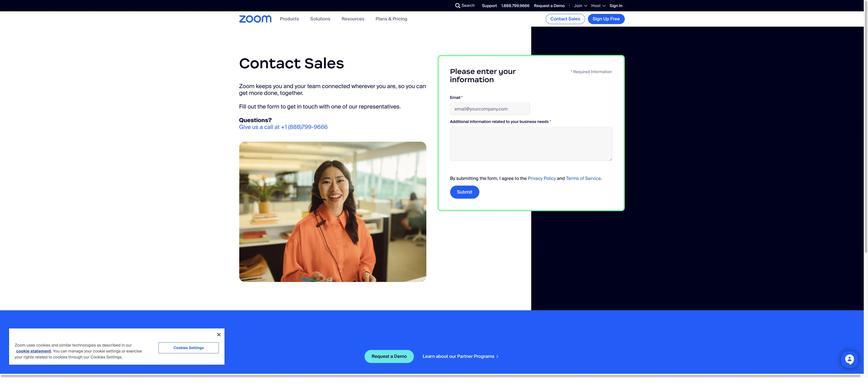 Task type: describe. For each thing, give the bounding box(es) containing it.
resources
[[342, 16, 364, 22]]

request a demo for leftmost request a demo link
[[372, 353, 407, 359]]

1.888.799.9666
[[502, 3, 530, 8]]

so
[[398, 82, 405, 90]]

done,
[[264, 89, 279, 97]]

0 vertical spatial contact sales
[[550, 16, 580, 22]]

additional
[[450, 119, 469, 124]]

resources button
[[342, 16, 364, 22]]

settings
[[189, 346, 204, 350]]

related inside .  you can manage your cookie settings or exercise your rights related to cookies through our cookies settings.
[[35, 355, 48, 360]]

join
[[574, 3, 582, 8]]

request for the right request a demo link
[[534, 3, 550, 8]]

additional information related to your business needs *
[[450, 119, 551, 124]]

contact sales link
[[546, 14, 585, 24]]

connected
[[322, 82, 350, 90]]

can inside .  you can manage your cookie settings or exercise your rights related to cookies through our cookies settings.
[[61, 349, 67, 354]]

i
[[499, 176, 501, 182]]

related inside please enter your information element
[[492, 119, 505, 124]]

3 you from the left
[[406, 82, 415, 90]]

your for additional information related to your business needs *
[[511, 119, 519, 124]]

zoom for zoom uses cookies and similar technologies as described in our cookie statement
[[15, 343, 26, 348]]

2 horizontal spatial *
[[571, 69, 572, 74]]

1 horizontal spatial request a demo link
[[534, 3, 565, 8]]

as
[[97, 343, 101, 348]]

0 horizontal spatial request a demo link
[[365, 350, 414, 363]]

email *
[[450, 95, 463, 100]]

through
[[68, 355, 83, 360]]

up
[[603, 16, 609, 22]]

cookies settings
[[173, 346, 204, 350]]

email@yourcompany.com text field
[[450, 103, 530, 115]]

please enter your information
[[450, 67, 516, 84]]

0 vertical spatial contact
[[550, 16, 567, 22]]

products button
[[280, 16, 299, 22]]

with
[[319, 103, 330, 110]]

the for form,
[[480, 176, 486, 182]]

none text field inside please enter your information element
[[450, 127, 612, 161]]

team
[[307, 82, 321, 90]]

you
[[53, 349, 60, 354]]

us
[[252, 123, 258, 131]]

a for leftmost request a demo link
[[390, 353, 393, 359]]

learn about our partner programs link
[[422, 354, 499, 360]]

contact sales inside main content
[[239, 54, 344, 72]]

1.888.799.9666 link
[[502, 3, 530, 8]]

privacy
[[528, 176, 543, 182]]

0 horizontal spatial *
[[461, 95, 463, 100]]

1 you from the left
[[273, 82, 282, 90]]

of inside please enter your information element
[[580, 176, 584, 182]]

programs
[[474, 354, 494, 359]]

sign in link
[[610, 3, 622, 8]]

described
[[102, 343, 121, 348]]

cookies settings button
[[158, 342, 219, 354]]

settings
[[106, 349, 121, 354]]

give
[[239, 123, 251, 131]]

settings.
[[106, 355, 123, 360]]

by submitting the form, i agree to the privacy policy and terms of service .
[[450, 176, 602, 182]]

rights
[[23, 355, 34, 360]]

please enter your information element
[[438, 55, 625, 211]]

sign up free link
[[588, 14, 625, 24]]

sales inside main content
[[304, 54, 344, 72]]

support link
[[482, 3, 497, 8]]

in inside contact sales main content
[[297, 103, 302, 110]]

cookie statement link
[[16, 349, 51, 354]]

submit
[[457, 189, 472, 195]]

your left rights
[[15, 355, 23, 360]]

terms of service link
[[566, 176, 601, 182]]

exercise
[[126, 349, 142, 354]]

pricing
[[393, 16, 407, 22]]

join button
[[574, 3, 587, 8]]

and inside please enter your information element
[[557, 176, 565, 182]]

and for zoom uses cookies and similar technologies as described in our cookie statement
[[51, 343, 58, 348]]

about
[[436, 354, 448, 359]]

customer support agent image
[[239, 142, 426, 282]]

1 vertical spatial information
[[470, 119, 491, 124]]

to right form
[[281, 103, 286, 110]]

service
[[585, 176, 601, 182]]

to left business
[[506, 119, 510, 124]]

manage
[[68, 349, 83, 354]]

cookies inside .  you can manage your cookie settings or exercise your rights related to cookies through our cookies settings.
[[53, 355, 67, 360]]

uses
[[26, 343, 35, 348]]

plans & pricing
[[376, 16, 407, 22]]

sign in
[[610, 3, 622, 8]]

fill
[[239, 103, 246, 110]]

in
[[619, 3, 622, 8]]

to inside .  you can manage your cookie settings or exercise your rights related to cookies through our cookies settings.
[[49, 355, 52, 360]]

keeps
[[256, 82, 272, 90]]

0 vertical spatial sales
[[568, 16, 580, 22]]

your inside please enter your information
[[499, 67, 516, 76]]

statement
[[30, 349, 51, 354]]

&
[[388, 16, 392, 22]]

request for leftmost request a demo link
[[372, 353, 389, 359]]

form
[[267, 103, 279, 110]]

search
[[462, 3, 475, 8]]

email
[[450, 95, 460, 100]]

please
[[450, 67, 475, 76]]

agree
[[502, 176, 514, 182]]

0 horizontal spatial of
[[342, 103, 348, 110]]

(888)799-
[[288, 123, 314, 131]]

one
[[331, 103, 341, 110]]



Task type: locate. For each thing, give the bounding box(es) containing it.
sign for sign in
[[610, 3, 618, 8]]

you left are,
[[377, 82, 386, 90]]

you right so
[[406, 82, 415, 90]]

our
[[349, 103, 357, 110], [126, 343, 132, 348], [449, 354, 456, 359], [84, 355, 90, 360]]

get down together.
[[287, 103, 296, 110]]

0 vertical spatial a
[[550, 3, 553, 8]]

0 horizontal spatial request a demo
[[372, 353, 407, 359]]

1 horizontal spatial in
[[297, 103, 302, 110]]

wherever
[[351, 82, 375, 90]]

learn
[[423, 354, 435, 359]]

the for form
[[257, 103, 266, 110]]

can down similar
[[61, 349, 67, 354]]

1 horizontal spatial get
[[287, 103, 296, 110]]

0 vertical spatial zoom
[[239, 82, 255, 90]]

in left touch
[[297, 103, 302, 110]]

privacy policy link
[[528, 176, 556, 182]]

of right terms
[[580, 176, 584, 182]]

sign left up
[[593, 16, 602, 22]]

1 cookie from the left
[[16, 349, 30, 354]]

request a demo for the right request a demo link
[[534, 3, 565, 8]]

1 horizontal spatial cookies
[[173, 346, 188, 350]]

representatives.
[[359, 103, 401, 110]]

request a demo
[[534, 3, 565, 8], [372, 353, 407, 359]]

demo left learn at the bottom of page
[[394, 353, 407, 359]]

our right "one"
[[349, 103, 357, 110]]

1 vertical spatial related
[[35, 355, 48, 360]]

contact sales
[[550, 16, 580, 22], [239, 54, 344, 72]]

cookies up statement
[[36, 343, 50, 348]]

1 horizontal spatial cookies
[[53, 355, 67, 360]]

request inside contact sales main content
[[372, 353, 389, 359]]

information
[[591, 69, 612, 74]]

a inside questions? give us a call at +1 (888)799-9666
[[260, 123, 263, 131]]

zoom logo image
[[239, 15, 271, 23]]

and for zoom keeps you and your team connected wherever you are, so you can get more done, together.
[[284, 82, 293, 90]]

contact
[[550, 16, 567, 22], [239, 54, 301, 72]]

1 vertical spatial a
[[260, 123, 263, 131]]

0 horizontal spatial in
[[122, 343, 125, 348]]

our up exercise
[[126, 343, 132, 348]]

1 horizontal spatial and
[[284, 82, 293, 90]]

request a demo inside contact sales main content
[[372, 353, 407, 359]]

zoom for zoom keeps you and your team connected wherever you are, so you can get more done, together.
[[239, 82, 255, 90]]

1 vertical spatial *
[[461, 95, 463, 100]]

terms
[[566, 176, 579, 182]]

0 horizontal spatial cookie
[[16, 349, 30, 354]]

0 vertical spatial related
[[492, 119, 505, 124]]

0 horizontal spatial request
[[372, 353, 389, 359]]

and right the policy
[[557, 176, 565, 182]]

0 horizontal spatial get
[[239, 89, 248, 97]]

zoom keeps you and your team connected wherever you are, so you can get more done, together.
[[239, 82, 426, 97]]

the left "privacy"
[[520, 176, 527, 182]]

1 horizontal spatial contact
[[550, 16, 567, 22]]

partner
[[457, 354, 473, 359]]

contact sales main content
[[0, 27, 864, 378]]

2 horizontal spatial the
[[520, 176, 527, 182]]

host button
[[591, 3, 605, 8]]

our right through
[[84, 355, 90, 360]]

together.
[[280, 89, 303, 97]]

the left 'form,'
[[480, 176, 486, 182]]

can right so
[[416, 82, 426, 90]]

* right needs
[[550, 119, 551, 124]]

0 horizontal spatial sign
[[593, 16, 602, 22]]

your down technologies
[[84, 349, 92, 354]]

0 horizontal spatial contact sales
[[239, 54, 344, 72]]

2 horizontal spatial a
[[550, 3, 553, 8]]

cookies left settings
[[173, 346, 188, 350]]

contact inside main content
[[239, 54, 301, 72]]

1 vertical spatial sales
[[304, 54, 344, 72]]

0 horizontal spatial contact
[[239, 54, 301, 72]]

a inside request a demo link
[[390, 353, 393, 359]]

0 horizontal spatial zoom
[[15, 343, 26, 348]]

required
[[573, 69, 590, 74]]

related down email@yourcompany.com text field
[[492, 119, 505, 124]]

needs
[[537, 119, 549, 124]]

0 horizontal spatial the
[[257, 103, 266, 110]]

solutions
[[310, 16, 330, 22]]

more
[[249, 89, 263, 97]]

enter
[[477, 67, 497, 76]]

0 vertical spatial sign
[[610, 3, 618, 8]]

sales up team
[[304, 54, 344, 72]]

your left business
[[511, 119, 519, 124]]

None search field
[[435, 1, 457, 10]]

related down statement
[[35, 355, 48, 360]]

your right enter
[[499, 67, 516, 76]]

1 horizontal spatial you
[[377, 82, 386, 90]]

sign
[[610, 3, 618, 8], [593, 16, 602, 22]]

1 vertical spatial .
[[51, 349, 52, 354]]

cookie down "as"
[[93, 349, 105, 354]]

0 vertical spatial *
[[571, 69, 572, 74]]

1 horizontal spatial related
[[492, 119, 505, 124]]

* left required
[[571, 69, 572, 74]]

in up 'or'
[[122, 343, 125, 348]]

zoom left keeps
[[239, 82, 255, 90]]

the right 'out'
[[257, 103, 266, 110]]

or
[[122, 349, 125, 354]]

free
[[610, 16, 620, 22]]

2 horizontal spatial and
[[557, 176, 565, 182]]

0 vertical spatial of
[[342, 103, 348, 110]]

learn about our partner programs
[[423, 354, 494, 359]]

1 horizontal spatial zoom
[[239, 82, 255, 90]]

can inside zoom keeps you and your team connected wherever you are, so you can get more done, together.
[[416, 82, 426, 90]]

get left the more
[[239, 89, 248, 97]]

form,
[[487, 176, 498, 182]]

0 horizontal spatial cookies
[[36, 343, 50, 348]]

call
[[264, 123, 273, 131]]

zoom inside zoom keeps you and your team connected wherever you are, so you can get more done, together.
[[239, 82, 255, 90]]

.  you can manage your cookie settings or exercise your rights related to cookies through our cookies settings.
[[15, 349, 142, 360]]

request
[[534, 3, 550, 8], [372, 353, 389, 359]]

. inside please enter your information element
[[601, 176, 602, 182]]

1 vertical spatial contact sales
[[239, 54, 344, 72]]

0 horizontal spatial related
[[35, 355, 48, 360]]

sign left the in
[[610, 3, 618, 8]]

0 vertical spatial in
[[297, 103, 302, 110]]

submit button
[[450, 186, 479, 199]]

similar
[[59, 343, 71, 348]]

cookie inside .  you can manage your cookie settings or exercise your rights related to cookies through our cookies settings.
[[93, 349, 105, 354]]

cookie up rights
[[16, 349, 30, 354]]

0 vertical spatial request a demo link
[[534, 3, 565, 8]]

1 horizontal spatial the
[[480, 176, 486, 182]]

1 vertical spatial contact
[[239, 54, 301, 72]]

. inside .  you can manage your cookie settings or exercise your rights related to cookies through our cookies settings.
[[51, 349, 52, 354]]

get inside zoom keeps you and your team connected wherever you are, so you can get more done, together.
[[239, 89, 248, 97]]

our right about
[[449, 354, 456, 359]]

1 vertical spatial request a demo
[[372, 353, 407, 359]]

1 horizontal spatial request
[[534, 3, 550, 8]]

to
[[281, 103, 286, 110], [506, 119, 510, 124], [515, 176, 519, 182], [49, 355, 52, 360]]

give us a call at +1 (888)799-9666 link
[[239, 123, 328, 131]]

0 vertical spatial request
[[534, 3, 550, 8]]

your left team
[[295, 82, 306, 90]]

products
[[280, 16, 299, 22]]

1 vertical spatial cookies
[[53, 355, 67, 360]]

cookies inside zoom uses cookies and similar technologies as described in our cookie statement
[[36, 343, 50, 348]]

cookies down you at the bottom
[[53, 355, 67, 360]]

sales down the join
[[568, 16, 580, 22]]

cookies down "as"
[[90, 355, 105, 360]]

1 vertical spatial of
[[580, 176, 584, 182]]

demo up contact sales link
[[554, 3, 565, 8]]

zoom
[[239, 82, 255, 90], [15, 343, 26, 348]]

cookies
[[173, 346, 188, 350], [90, 355, 105, 360]]

0 vertical spatial demo
[[554, 3, 565, 8]]

1 vertical spatial sign
[[593, 16, 602, 22]]

1 vertical spatial demo
[[394, 353, 407, 359]]

2 vertical spatial a
[[390, 353, 393, 359]]

privacy alert dialog
[[9, 329, 225, 365]]

cookie
[[16, 349, 30, 354], [93, 349, 105, 354]]

to right agree
[[515, 176, 519, 182]]

0 vertical spatial cookies
[[173, 346, 188, 350]]

information up "email *"
[[450, 75, 494, 84]]

1 vertical spatial request a demo link
[[365, 350, 414, 363]]

zoom inside zoom uses cookies and similar technologies as described in our cookie statement
[[15, 343, 26, 348]]

your for .  you can manage your cookie settings or exercise your rights related to cookies through our cookies settings.
[[84, 349, 92, 354]]

0 vertical spatial get
[[239, 89, 248, 97]]

host
[[591, 3, 601, 8]]

0 horizontal spatial and
[[51, 343, 58, 348]]

demo inside contact sales main content
[[394, 353, 407, 359]]

0 horizontal spatial can
[[61, 349, 67, 354]]

business
[[520, 119, 536, 124]]

* right the email
[[461, 95, 463, 100]]

zoom uses cookies and similar technologies as described in our cookie statement
[[15, 343, 132, 354]]

your inside zoom keeps you and your team connected wherever you are, so you can get more done, together.
[[295, 82, 306, 90]]

1 vertical spatial in
[[122, 343, 125, 348]]

demo
[[554, 3, 565, 8], [394, 353, 407, 359]]

+1
[[281, 123, 287, 131]]

1 vertical spatial request
[[372, 353, 389, 359]]

1 horizontal spatial contact sales
[[550, 16, 580, 22]]

cookies inside button
[[173, 346, 188, 350]]

at
[[275, 123, 280, 131]]

technologies
[[72, 343, 96, 348]]

1 vertical spatial get
[[287, 103, 296, 110]]

a for the right request a demo link
[[550, 3, 553, 8]]

9666
[[314, 123, 328, 131]]

2 vertical spatial and
[[51, 343, 58, 348]]

and inside zoom keeps you and your team connected wherever you are, so you can get more done, together.
[[284, 82, 293, 90]]

0 vertical spatial can
[[416, 82, 426, 90]]

support
[[482, 3, 497, 8]]

sign for sign up free
[[593, 16, 602, 22]]

1 horizontal spatial request a demo
[[534, 3, 565, 8]]

2 cookie from the left
[[93, 349, 105, 354]]

2 you from the left
[[377, 82, 386, 90]]

our inside zoom uses cookies and similar technologies as described in our cookie statement
[[126, 343, 132, 348]]

1 horizontal spatial a
[[390, 353, 393, 359]]

and right done,
[[284, 82, 293, 90]]

1 horizontal spatial demo
[[554, 3, 565, 8]]

0 vertical spatial .
[[601, 176, 602, 182]]

your for zoom keeps you and your team connected wherever you are, so you can get more done, together.
[[295, 82, 306, 90]]

information inside please enter your information
[[450, 75, 494, 84]]

our inside .  you can manage your cookie settings or exercise your rights related to cookies through our cookies settings.
[[84, 355, 90, 360]]

1 horizontal spatial can
[[416, 82, 426, 90]]

0 horizontal spatial sales
[[304, 54, 344, 72]]

fill out the form to get in touch with one of our representatives.
[[239, 103, 401, 110]]

0 vertical spatial and
[[284, 82, 293, 90]]

a
[[550, 3, 553, 8], [260, 123, 263, 131], [390, 353, 393, 359]]

sales
[[568, 16, 580, 22], [304, 54, 344, 72]]

solutions button
[[310, 16, 330, 22]]

1 horizontal spatial .
[[601, 176, 602, 182]]

can
[[416, 82, 426, 90], [61, 349, 67, 354]]

search image
[[455, 3, 460, 8], [455, 3, 460, 8]]

1 vertical spatial cookies
[[90, 355, 105, 360]]

* required information
[[571, 69, 612, 74]]

and
[[284, 82, 293, 90], [557, 176, 565, 182], [51, 343, 58, 348]]

to down statement
[[49, 355, 52, 360]]

1 vertical spatial and
[[557, 176, 565, 182]]

0 horizontal spatial a
[[260, 123, 263, 131]]

and up you at the bottom
[[51, 343, 58, 348]]

questions? give us a call at +1 (888)799-9666
[[239, 116, 328, 131]]

1 horizontal spatial *
[[550, 119, 551, 124]]

2 vertical spatial *
[[550, 119, 551, 124]]

1 horizontal spatial sales
[[568, 16, 580, 22]]

cookie inside zoom uses cookies and similar technologies as described in our cookie statement
[[16, 349, 30, 354]]

1 vertical spatial zoom
[[15, 343, 26, 348]]

information down email@yourcompany.com text field
[[470, 119, 491, 124]]

*
[[571, 69, 572, 74], [461, 95, 463, 100], [550, 119, 551, 124]]

0 horizontal spatial demo
[[394, 353, 407, 359]]

cookies inside .  you can manage your cookie settings or exercise your rights related to cookies through our cookies settings.
[[90, 355, 105, 360]]

out
[[248, 103, 256, 110]]

1 horizontal spatial cookie
[[93, 349, 105, 354]]

1 horizontal spatial of
[[580, 176, 584, 182]]

2 horizontal spatial you
[[406, 82, 415, 90]]

related
[[492, 119, 505, 124], [35, 355, 48, 360]]

1 vertical spatial can
[[61, 349, 67, 354]]

submitting
[[456, 176, 479, 182]]

of
[[342, 103, 348, 110], [580, 176, 584, 182]]

in inside zoom uses cookies and similar technologies as described in our cookie statement
[[122, 343, 125, 348]]

0 vertical spatial request a demo
[[534, 3, 565, 8]]

questions?
[[239, 116, 272, 124]]

you right keeps
[[273, 82, 282, 90]]

touch
[[303, 103, 318, 110]]

0 vertical spatial information
[[450, 75, 494, 84]]

get
[[239, 89, 248, 97], [287, 103, 296, 110]]

0 vertical spatial cookies
[[36, 343, 50, 348]]

information
[[450, 75, 494, 84], [470, 119, 491, 124]]

0 horizontal spatial you
[[273, 82, 282, 90]]

and inside zoom uses cookies and similar technologies as described in our cookie statement
[[51, 343, 58, 348]]

policy
[[544, 176, 556, 182]]

0 horizontal spatial cookies
[[90, 355, 105, 360]]

0 horizontal spatial .
[[51, 349, 52, 354]]

zoom left uses
[[15, 343, 26, 348]]

by
[[450, 176, 455, 182]]

None text field
[[450, 127, 612, 161]]

plans & pricing link
[[376, 16, 407, 22]]

1 horizontal spatial sign
[[610, 3, 618, 8]]

of right "one"
[[342, 103, 348, 110]]

plans
[[376, 16, 387, 22]]



Task type: vqa. For each thing, say whether or not it's contained in the screenshot.
'Additional information related to your business needs (optional)'
no



